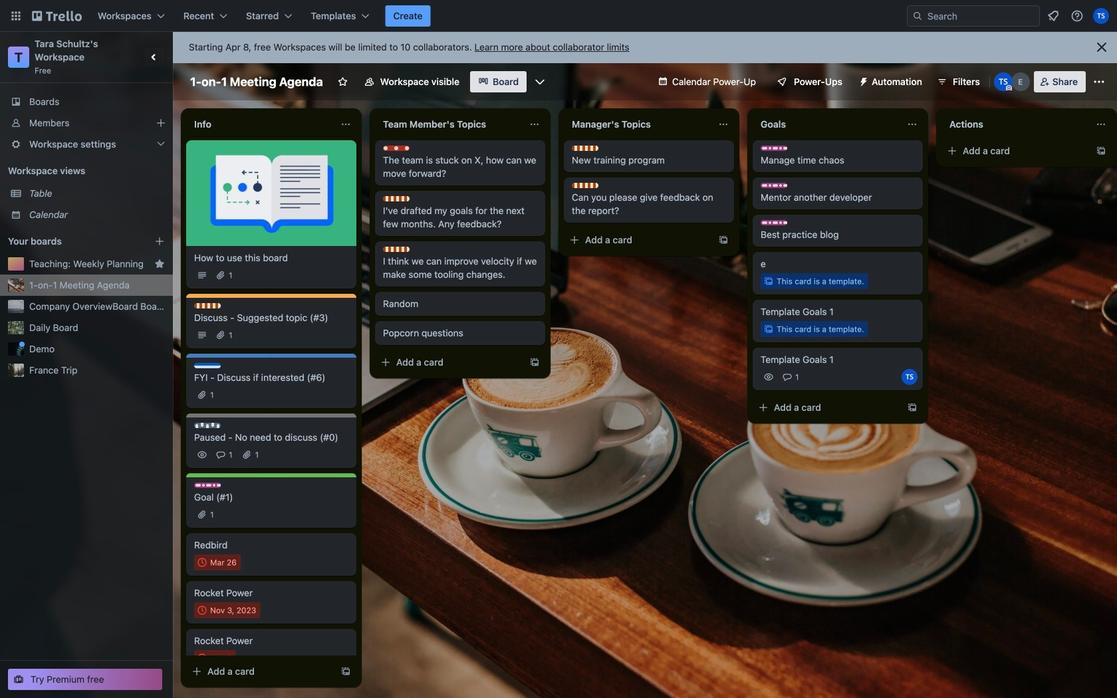 Task type: locate. For each thing, give the bounding box(es) containing it.
2 horizontal spatial create from template… image
[[1096, 146, 1107, 156]]

1 horizontal spatial create from template… image
[[529, 357, 540, 368]]

0 vertical spatial create from template… image
[[1096, 146, 1107, 156]]

Search field
[[907, 5, 1040, 27]]

None checkbox
[[194, 555, 241, 571]]

create from template… image
[[1096, 146, 1107, 156], [529, 357, 540, 368], [340, 666, 351, 677]]

create from template… image
[[718, 235, 729, 245], [907, 402, 918, 413]]

1 vertical spatial create from template… image
[[907, 402, 918, 413]]

back to home image
[[32, 5, 82, 27]]

add board image
[[154, 236, 165, 247]]

ethanhunt1 (ethanhunt117) image
[[1011, 72, 1030, 91]]

workspace navigation collapse icon image
[[145, 48, 164, 66]]

None text field
[[375, 114, 524, 135], [564, 114, 713, 135], [753, 114, 902, 135], [942, 114, 1091, 135], [375, 114, 524, 135], [564, 114, 713, 135], [753, 114, 902, 135], [942, 114, 1091, 135]]

None text field
[[186, 114, 335, 135]]

color: black, title: "paused" element
[[194, 423, 221, 428]]

tara schultz (taraschultz7) image
[[1093, 8, 1109, 24], [902, 369, 918, 385]]

color: pink, title: "goal" element
[[761, 146, 787, 151], [761, 183, 787, 188], [761, 220, 787, 225], [194, 483, 221, 488]]

0 horizontal spatial create from template… image
[[340, 666, 351, 677]]

1 horizontal spatial tara schultz (taraschultz7) image
[[1093, 8, 1109, 24]]

1 vertical spatial create from template… image
[[529, 357, 540, 368]]

color: blue, title: "fyi" element
[[194, 363, 221, 368]]

0 notifications image
[[1045, 8, 1061, 24]]

Board name text field
[[184, 71, 330, 92]]

0 horizontal spatial create from template… image
[[718, 235, 729, 245]]

1 vertical spatial tara schultz (taraschultz7) image
[[902, 369, 918, 385]]

None checkbox
[[194, 602, 260, 618], [194, 650, 236, 666], [194, 602, 260, 618], [194, 650, 236, 666]]

color: orange, title: "discuss" element
[[572, 146, 598, 151], [572, 183, 598, 188], [383, 196, 410, 201], [383, 247, 410, 252], [194, 303, 221, 309]]

0 horizontal spatial tara schultz (taraschultz7) image
[[902, 369, 918, 385]]

customize views image
[[533, 75, 547, 88]]

1 horizontal spatial create from template… image
[[907, 402, 918, 413]]



Task type: describe. For each thing, give the bounding box(es) containing it.
star or unstar board image
[[338, 76, 348, 87]]

open information menu image
[[1071, 9, 1084, 23]]

your boards with 6 items element
[[8, 233, 134, 249]]

this member is an admin of this board. image
[[1006, 85, 1012, 91]]

0 vertical spatial create from template… image
[[718, 235, 729, 245]]

tara schultz (taraschultz7) image
[[994, 72, 1013, 91]]

color: red, title: "blocker" element
[[383, 146, 410, 151]]

sm image
[[853, 71, 872, 90]]

starred icon image
[[154, 259, 165, 269]]

2 vertical spatial create from template… image
[[340, 666, 351, 677]]

primary element
[[0, 0, 1117, 32]]

show menu image
[[1093, 75, 1106, 88]]

0 vertical spatial tara schultz (taraschultz7) image
[[1093, 8, 1109, 24]]

search image
[[912, 11, 923, 21]]



Task type: vqa. For each thing, say whether or not it's contained in the screenshot.
Search field
yes



